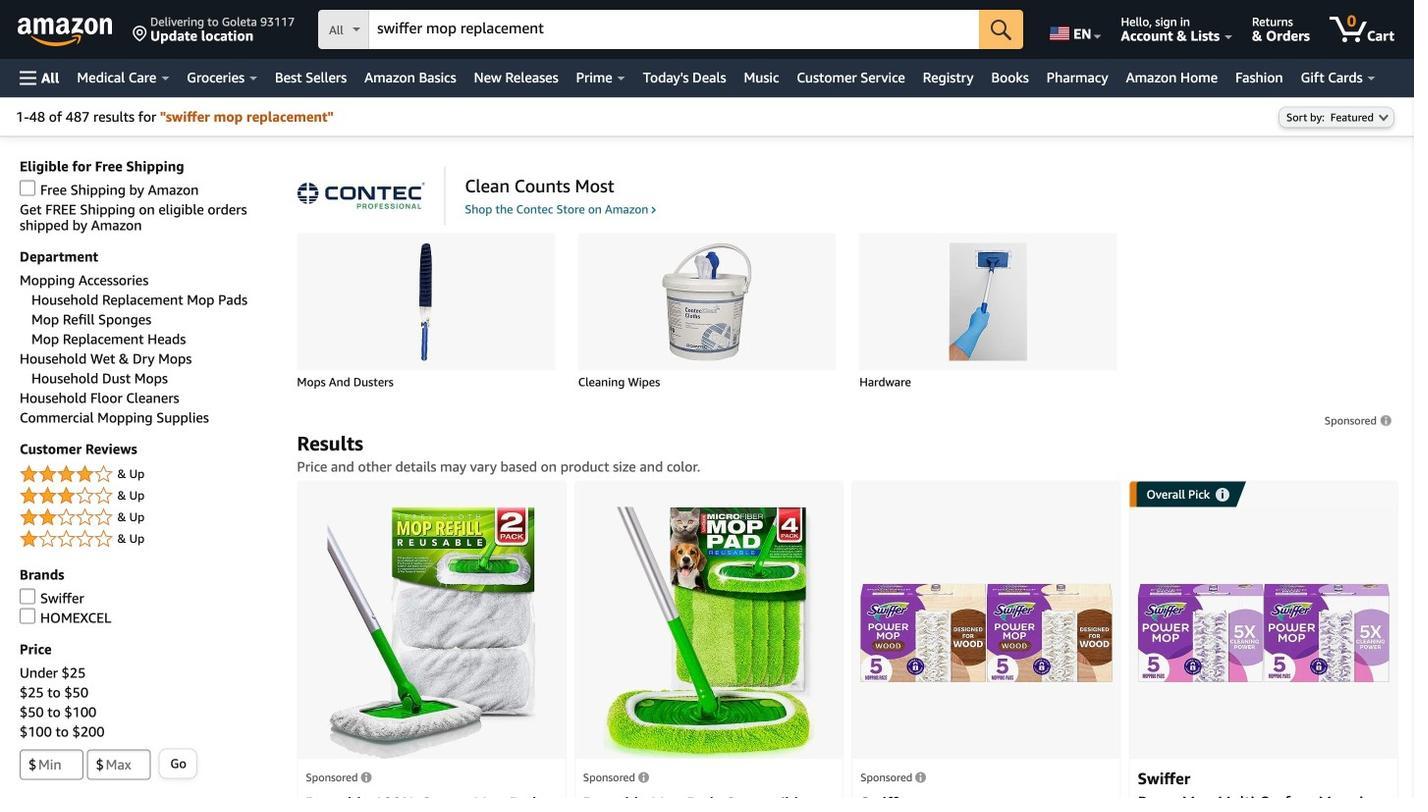 Task type: describe. For each thing, give the bounding box(es) containing it.
Max text field
[[87, 750, 151, 780]]

swiffer powermop multi-surface mopping pad refills for floor cleaning, 10 count image
[[1138, 584, 1390, 683]]

3 stars & up element
[[20, 485, 277, 508]]

sponsored ad - vanduck reusable mop pads compatible with swiffer sweeper mops (4-pack) - washable microfiber mop pads for ... image
[[604, 507, 815, 759]]

none search field inside 'navigation' navigation
[[318, 10, 1024, 51]]

4 stars & up element
[[20, 463, 277, 487]]

mops and dusters image
[[338, 243, 514, 361]]

amazon image
[[18, 18, 113, 47]]

checkbox image
[[20, 589, 35, 605]]



Task type: vqa. For each thing, say whether or not it's contained in the screenshot.
checkbox image
yes



Task type: locate. For each thing, give the bounding box(es) containing it.
cleaning wipes image
[[619, 243, 796, 361]]

hardware image
[[900, 243, 1077, 361]]

2 checkbox image from the top
[[20, 609, 35, 624]]

2 stars & up element
[[20, 506, 277, 530]]

None submit
[[980, 10, 1024, 49], [159, 750, 196, 779], [980, 10, 1024, 49], [159, 750, 196, 779]]

dropdown image
[[1379, 113, 1389, 121]]

None search field
[[318, 10, 1024, 51]]

1 checkbox image from the top
[[20, 180, 35, 196]]

navigation navigation
[[0, 0, 1415, 97]]

1 vertical spatial checkbox image
[[20, 609, 35, 624]]

sponsored ad - vanduck reusable 100% cotton mop pads compatible with swiffer sweeper mops (no mop included) washable mop p... image
[[328, 507, 536, 759]]

1 star & up element
[[20, 528, 277, 552]]

checkbox image
[[20, 180, 35, 196], [20, 609, 35, 624]]

Min text field
[[20, 750, 84, 780]]

Search Amazon text field
[[369, 11, 980, 48]]

sponsored ad - swiffer powermop wood mopping pad refills for floor cleaning, 10 count image
[[861, 584, 1113, 683]]

0 vertical spatial checkbox image
[[20, 180, 35, 196]]



